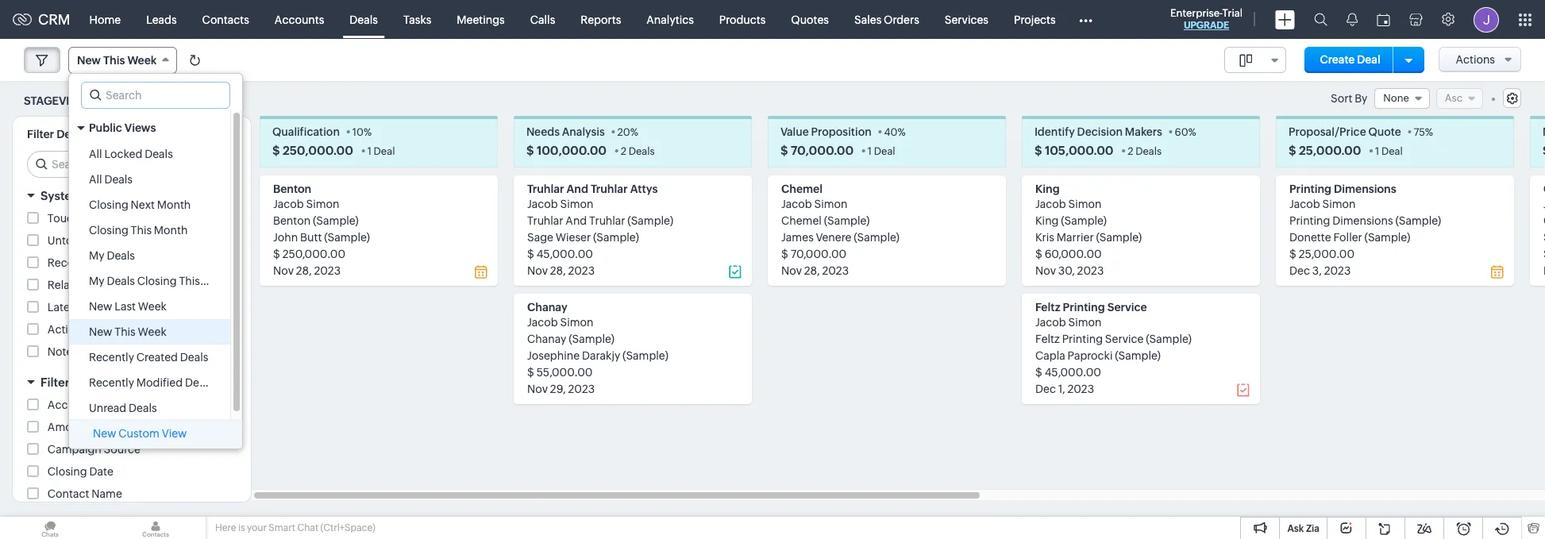 Task type: locate. For each thing, give the bounding box(es) containing it.
month for closing next month
[[157, 199, 191, 211]]

recently modified deals option
[[69, 370, 230, 396]]

2 vertical spatial records
[[89, 279, 132, 292]]

closing up contact
[[48, 466, 87, 478]]

0 horizontal spatial 1
[[368, 146, 372, 158]]

all inside option
[[89, 173, 102, 186]]

0 vertical spatial by
[[1355, 92, 1368, 105]]

public views button
[[69, 114, 230, 141]]

1 vertical spatial 70,000.00
[[791, 248, 847, 261]]

$ down the donette
[[1290, 248, 1297, 261]]

all inside option
[[89, 148, 102, 160]]

1 vertical spatial 250,000.00
[[283, 248, 346, 261]]

1 vertical spatial chemel
[[782, 215, 822, 227]]

1 1 deal from the left
[[368, 146, 395, 158]]

250,000.00 down butt
[[283, 248, 346, 261]]

smart
[[269, 523, 295, 534]]

1 horizontal spatial by
[[1355, 92, 1368, 105]]

simon inside printing dimensions jacob simon printing dimensions (sample) donette foller (sample) $ 25,000.00 dec 3, 2023
[[1323, 198, 1357, 211]]

action up related records action
[[87, 257, 121, 270]]

1 vertical spatial by
[[72, 376, 87, 389]]

2023 right 3,
[[1325, 265, 1352, 277]]

0 horizontal spatial 28,
[[296, 265, 312, 277]]

recently created deals
[[89, 351, 208, 364]]

1 vertical spatial records
[[108, 235, 151, 247]]

filter by fields button
[[13, 369, 251, 397]]

jacob down benton 'link'
[[273, 198, 304, 211]]

view
[[162, 427, 187, 440]]

printing
[[1290, 183, 1332, 196], [1290, 215, 1331, 227], [1063, 301, 1106, 314], [1063, 333, 1103, 346]]

0 horizontal spatial 2 deals
[[621, 146, 655, 158]]

$ inside chemel jacob simon chemel (sample) james venere (sample) $ 70,000.00 nov 28, 2023
[[782, 248, 789, 261]]

1 vertical spatial 45,000.00
[[1045, 366, 1102, 379]]

leads
[[146, 13, 177, 26]]

create deal button
[[1305, 47, 1397, 73]]

source
[[104, 444, 140, 456]]

1 vertical spatial month
[[154, 224, 188, 237]]

1 25,000.00 from the top
[[1300, 144, 1362, 158]]

none
[[1384, 92, 1410, 104]]

20
[[618, 127, 631, 138]]

1,
[[1059, 383, 1066, 396]]

2 horizontal spatial 1 deal
[[1376, 146, 1404, 158]]

josephine darakjy (sample) link
[[527, 350, 669, 362]]

1 deal
[[368, 146, 395, 158], [868, 146, 896, 158], [1376, 146, 1404, 158]]

1 recently from the top
[[89, 351, 134, 364]]

2 250,000.00 from the top
[[283, 248, 346, 261]]

1
[[368, 146, 372, 158], [868, 146, 872, 158], [1376, 146, 1380, 158]]

deals up all deals option
[[145, 148, 173, 160]]

% for $ 25,000.00
[[1426, 127, 1434, 138]]

closing this month option
[[69, 218, 230, 243]]

0 horizontal spatial action
[[87, 257, 121, 270]]

1 deal for 250,000.00
[[368, 146, 395, 158]]

unread
[[89, 402, 126, 415]]

2 deals for 100,000.00
[[621, 146, 655, 158]]

nov inside chanay jacob simon chanay (sample) josephine darakjy (sample) $ 55,000.00 nov 29, 2023
[[527, 383, 548, 396]]

3 1 deal from the left
[[1376, 146, 1404, 158]]

home link
[[77, 0, 134, 39]]

truhlar and truhlar attys link
[[527, 183, 658, 196]]

records down defined
[[95, 212, 138, 225]]

my deals option
[[69, 243, 230, 269]]

(sample) up donette foller (sample) link
[[1396, 215, 1442, 227]]

quotes
[[791, 13, 829, 26]]

here is your smart chat (ctrl+space)
[[215, 523, 376, 534]]

ask
[[1288, 524, 1305, 535]]

week down my deals closing this month option
[[138, 300, 167, 313]]

week for new this week option at bottom left
[[138, 326, 167, 338]]

% right proposition
[[898, 127, 906, 138]]

0 vertical spatial 70,000.00
[[791, 144, 854, 158]]

benton up benton (sample) "link" on the left of the page
[[273, 183, 312, 196]]

actions
[[1456, 53, 1496, 66]]

benton link
[[273, 183, 312, 196]]

products link
[[707, 0, 779, 39]]

$ down capla
[[1036, 366, 1043, 379]]

(sample) right venere
[[854, 231, 900, 244]]

1 vertical spatial action
[[134, 279, 168, 292]]

% for $ 250,000.00
[[364, 127, 372, 138]]

deal for $ 25,000.00
[[1382, 146, 1404, 158]]

1 vertical spatial my
[[89, 275, 105, 288]]

deals up last
[[107, 275, 135, 288]]

nov down sage on the top of page
[[527, 265, 548, 277]]

$ inside the "benton jacob simon benton (sample) john butt (sample) $ 250,000.00 nov 28, 2023"
[[273, 248, 280, 261]]

1 horizontal spatial 1
[[868, 146, 872, 158]]

% right qualification
[[364, 127, 372, 138]]

account name
[[48, 399, 125, 412]]

deals right modified
[[185, 377, 213, 389]]

2 recently from the top
[[89, 377, 134, 389]]

250,000.00 inside the "benton jacob simon benton (sample) john butt (sample) $ 250,000.00 nov 28, 2023"
[[283, 248, 346, 261]]

nov left 29,
[[527, 383, 548, 396]]

0 vertical spatial all
[[89, 148, 102, 160]]

0 vertical spatial filter
[[27, 128, 54, 141]]

deals down makers
[[1136, 146, 1162, 158]]

2 28, from the left
[[550, 265, 566, 277]]

my inside option
[[89, 275, 105, 288]]

0 vertical spatial name
[[94, 399, 125, 412]]

0 vertical spatial service
[[1108, 301, 1148, 314]]

dec inside printing dimensions jacob simon printing dimensions (sample) donette foller (sample) $ 25,000.00 dec 3, 2023
[[1290, 265, 1311, 277]]

by for filter
[[72, 376, 87, 389]]

new this week option
[[69, 319, 230, 345]]

25,000.00 up 3,
[[1299, 248, 1355, 261]]

projects
[[1014, 13, 1056, 26]]

system
[[41, 189, 83, 203]]

2 benton from the top
[[273, 215, 311, 227]]

closing inside option
[[89, 199, 129, 211]]

$ inside printing dimensions jacob simon printing dimensions (sample) donette foller (sample) $ 25,000.00 dec 3, 2023
[[1290, 248, 1297, 261]]

signals element
[[1338, 0, 1368, 39]]

28, down wieser
[[550, 265, 566, 277]]

1 vertical spatial recently
[[89, 377, 134, 389]]

1 horizontal spatial 1 deal
[[868, 146, 896, 158]]

my deals closing this month option
[[69, 269, 236, 294]]

0 vertical spatial new this week
[[77, 54, 157, 67]]

30,
[[1059, 265, 1075, 277]]

% for $ 105,000.00
[[1189, 127, 1197, 138]]

deals inside option
[[145, 148, 173, 160]]

1 1 from the left
[[368, 146, 372, 158]]

all locked deals option
[[69, 141, 230, 167]]

deal right $ 250,000.00
[[374, 146, 395, 158]]

$ inside chanay jacob simon chanay (sample) josephine darakjy (sample) $ 55,000.00 nov 29, 2023
[[527, 366, 534, 379]]

your
[[247, 523, 267, 534]]

king up kris on the top of the page
[[1036, 215, 1059, 227]]

recently up unread
[[89, 377, 134, 389]]

45,000.00
[[537, 248, 593, 261], [1045, 366, 1102, 379]]

printing up the donette
[[1290, 215, 1331, 227]]

record
[[48, 257, 85, 270]]

service up the feltz printing service (sample) link
[[1108, 301, 1148, 314]]

chats image
[[0, 517, 100, 539]]

nov inside chemel jacob simon chemel (sample) james venere (sample) $ 70,000.00 nov 28, 2023
[[782, 265, 802, 277]]

1 horizontal spatial 2 deals
[[1128, 146, 1162, 158]]

5 % from the left
[[1426, 127, 1434, 138]]

1 vertical spatial feltz
[[1036, 333, 1060, 346]]

simon inside chanay jacob simon chanay (sample) josephine darakjy (sample) $ 55,000.00 nov 29, 2023
[[561, 316, 594, 329]]

0 vertical spatial chanay
[[527, 301, 568, 314]]

28, inside chemel jacob simon chemel (sample) james venere (sample) $ 70,000.00 nov 28, 2023
[[805, 265, 820, 277]]

2 deals down makers
[[1128, 146, 1162, 158]]

feltz printing service (sample) link
[[1036, 333, 1192, 346]]

1 horizontal spatial 2
[[1128, 146, 1134, 158]]

month
[[157, 199, 191, 211], [154, 224, 188, 237], [202, 275, 236, 288]]

all for all deals
[[89, 173, 102, 186]]

0 vertical spatial feltz
[[1036, 301, 1061, 314]]

0 vertical spatial week
[[127, 54, 157, 67]]

enterprise-
[[1171, 7, 1223, 19]]

this inside closing this month option
[[131, 224, 152, 237]]

3 % from the left
[[898, 127, 906, 138]]

2 1 from the left
[[868, 146, 872, 158]]

this down home
[[103, 54, 125, 67]]

closing for closing next month
[[89, 199, 129, 211]]

all up 'system defined filters'
[[89, 173, 102, 186]]

simon up benton (sample) "link" on the left of the page
[[306, 198, 340, 211]]

1 2 from the left
[[621, 146, 627, 158]]

0 vertical spatial 250,000.00
[[283, 144, 353, 158]]

crm link
[[13, 11, 70, 28]]

filter up account
[[41, 376, 70, 389]]

1 vertical spatial dec
[[1036, 383, 1056, 396]]

by up account name on the left bottom of the page
[[72, 376, 87, 389]]

deal right create
[[1358, 53, 1381, 66]]

capla
[[1036, 350, 1066, 362]]

2 all from the top
[[89, 173, 102, 186]]

this inside new this week field
[[103, 54, 125, 67]]

jacob up the donette
[[1290, 198, 1321, 211]]

250,000.00 down qualification
[[283, 144, 353, 158]]

1 down "10 %"
[[368, 146, 372, 158]]

(sample)
[[313, 215, 359, 227], [628, 215, 674, 227], [824, 215, 870, 227], [1062, 215, 1107, 227], [1396, 215, 1442, 227], [324, 231, 370, 244], [593, 231, 639, 244], [854, 231, 900, 244], [1097, 231, 1143, 244], [1365, 231, 1411, 244], [569, 333, 615, 346], [1146, 333, 1192, 346], [623, 350, 669, 362], [1116, 350, 1161, 362]]

$ inside the king jacob simon king (sample) kris marrier (sample) $ 60,000.00 nov 30, 2023
[[1036, 248, 1043, 261]]

deals right created
[[180, 351, 208, 364]]

my down record action
[[89, 275, 105, 288]]

simon down printing dimensions link
[[1323, 198, 1357, 211]]

10 %
[[352, 127, 372, 138]]

calls link
[[518, 0, 568, 39]]

1 vertical spatial chanay
[[527, 333, 567, 346]]

deals left by
[[57, 128, 86, 141]]

records up my deals
[[108, 235, 151, 247]]

public views region
[[69, 141, 236, 421]]

$ down sage on the top of page
[[527, 248, 534, 261]]

0 horizontal spatial 2
[[621, 146, 627, 158]]

qualification
[[272, 126, 340, 138]]

3 1 from the left
[[1376, 146, 1380, 158]]

zia
[[1307, 524, 1320, 535]]

simon up chemel (sample) link
[[815, 198, 848, 211]]

nov
[[273, 265, 294, 277], [527, 265, 548, 277], [782, 265, 802, 277], [1036, 265, 1057, 277], [527, 383, 548, 396]]

1 28, from the left
[[296, 265, 312, 277]]

month inside option
[[202, 275, 236, 288]]

fields
[[89, 376, 123, 389]]

28, inside truhlar and truhlar attys jacob simon truhlar and truhlar (sample) sage wieser (sample) $ 45,000.00 nov 28, 2023
[[550, 265, 566, 277]]

jacob inside printing dimensions jacob simon printing dimensions (sample) donette foller (sample) $ 25,000.00 dec 3, 2023
[[1290, 198, 1321, 211]]

1 horizontal spatial 45,000.00
[[1045, 366, 1102, 379]]

2 horizontal spatial 28,
[[805, 265, 820, 277]]

proposition
[[812, 126, 872, 138]]

% right analysis
[[631, 127, 639, 138]]

filter inside "dropdown button"
[[41, 376, 70, 389]]

month down 'my deals' option
[[202, 275, 236, 288]]

1 vertical spatial benton
[[273, 215, 311, 227]]

2023 inside feltz printing service jacob simon feltz printing service (sample) capla paprocki (sample) $ 45,000.00 dec 1, 2023
[[1068, 383, 1095, 396]]

feltz up capla
[[1036, 333, 1060, 346]]

40 %
[[885, 127, 906, 138]]

this inside my deals closing this month option
[[179, 275, 200, 288]]

this down 'my deals' option
[[179, 275, 200, 288]]

simon up king (sample) link
[[1069, 198, 1102, 211]]

2 % from the left
[[631, 127, 639, 138]]

filter by fields
[[41, 376, 123, 389]]

0 vertical spatial chemel
[[782, 183, 823, 196]]

recently inside option
[[89, 377, 134, 389]]

2 down makers
[[1128, 146, 1134, 158]]

$ down kris on the top of the page
[[1036, 248, 1043, 261]]

nov down john
[[273, 265, 294, 277]]

0 vertical spatial dec
[[1290, 265, 1311, 277]]

records
[[95, 212, 138, 225], [108, 235, 151, 247], [89, 279, 132, 292]]

2023 down john butt (sample) link
[[314, 265, 341, 277]]

1 down proposition
[[868, 146, 872, 158]]

decision
[[1078, 126, 1123, 138]]

filter
[[27, 128, 54, 141], [41, 376, 70, 389]]

chemel up chemel (sample) link
[[782, 183, 823, 196]]

printing up paprocki
[[1063, 333, 1103, 346]]

0 vertical spatial 25,000.00
[[1300, 144, 1362, 158]]

deal down 40
[[874, 146, 896, 158]]

and up wieser
[[566, 215, 587, 227]]

1 vertical spatial new this week
[[89, 326, 167, 338]]

chemel up james
[[782, 215, 822, 227]]

jacob down chemel link
[[782, 198, 812, 211]]

28, inside the "benton jacob simon benton (sample) john butt (sample) $ 250,000.00 nov 28, 2023"
[[296, 265, 312, 277]]

sales orders link
[[842, 0, 932, 39]]

simon down feltz printing service link
[[1069, 316, 1102, 329]]

deal for $ 70,000.00
[[874, 146, 896, 158]]

2 deals down 20 % on the top left
[[621, 146, 655, 158]]

needs
[[527, 126, 560, 138]]

king up king (sample) link
[[1036, 183, 1060, 196]]

1 my from the top
[[89, 249, 105, 262]]

25,000.00 down proposal/price
[[1300, 144, 1362, 158]]

modified
[[136, 377, 183, 389]]

month for closing this month
[[154, 224, 188, 237]]

$ inside feltz printing service jacob simon feltz printing service (sample) capla paprocki (sample) $ 45,000.00 dec 1, 2023
[[1036, 366, 1043, 379]]

0 vertical spatial and
[[567, 183, 589, 196]]

$ down needs
[[527, 144, 534, 158]]

1 horizontal spatial dec
[[1290, 265, 1311, 277]]

2023
[[314, 265, 341, 277], [568, 265, 595, 277], [823, 265, 849, 277], [1078, 265, 1104, 277], [1325, 265, 1352, 277], [568, 383, 595, 396], [1068, 383, 1095, 396]]

new this week down status
[[89, 326, 167, 338]]

simon inside the "benton jacob simon benton (sample) john butt (sample) $ 250,000.00 nov 28, 2023"
[[306, 198, 340, 211]]

wieser
[[556, 231, 591, 244]]

closing inside option
[[89, 224, 129, 237]]

deals link
[[337, 0, 391, 39]]

nov inside the "benton jacob simon benton (sample) john butt (sample) $ 250,000.00 nov 28, 2023"
[[273, 265, 294, 277]]

kris marrier (sample) link
[[1036, 231, 1143, 244]]

jacob up capla
[[1036, 316, 1067, 329]]

jacob down chanay link
[[527, 316, 558, 329]]

2023 inside the king jacob simon king (sample) kris marrier (sample) $ 60,000.00 nov 30, 2023
[[1078, 265, 1104, 277]]

1 king from the top
[[1036, 183, 1060, 196]]

dimensions up donette foller (sample) link
[[1333, 215, 1394, 227]]

60 %
[[1175, 127, 1197, 138]]

250,000.00
[[283, 144, 353, 158], [283, 248, 346, 261]]

4 % from the left
[[1189, 127, 1197, 138]]

sage
[[527, 231, 554, 244]]

date
[[89, 466, 113, 478]]

2 horizontal spatial 1
[[1376, 146, 1380, 158]]

truhlar and truhlar (sample) link
[[527, 215, 674, 227]]

all deals option
[[69, 167, 230, 192]]

2023 down sage wieser (sample) link
[[568, 265, 595, 277]]

% down none field at the top right of page
[[1426, 127, 1434, 138]]

1 vertical spatial dimensions
[[1333, 215, 1394, 227]]

contacts image
[[106, 517, 206, 539]]

1 deal for 70,000.00
[[868, 146, 896, 158]]

closing this month
[[89, 224, 188, 237]]

week inside field
[[127, 54, 157, 67]]

2 vertical spatial week
[[138, 326, 167, 338]]

1 chemel from the top
[[782, 183, 823, 196]]

jacob inside the "benton jacob simon benton (sample) john butt (sample) $ 250,000.00 nov 28, 2023"
[[273, 198, 304, 211]]

2023 right 29,
[[568, 383, 595, 396]]

this down closing next month on the left of page
[[131, 224, 152, 237]]

my inside option
[[89, 249, 105, 262]]

% for $ 70,000.00
[[898, 127, 906, 138]]

1 vertical spatial king
[[1036, 215, 1059, 227]]

closing
[[89, 199, 129, 211], [89, 224, 129, 237], [137, 275, 177, 288], [48, 466, 87, 478]]

my
[[89, 249, 105, 262], [89, 275, 105, 288]]

created
[[136, 351, 178, 364]]

1 vertical spatial all
[[89, 173, 102, 186]]

1 vertical spatial name
[[92, 488, 122, 501]]

1 horizontal spatial 28,
[[550, 265, 566, 277]]

2 my from the top
[[89, 275, 105, 288]]

josephine
[[527, 350, 580, 362]]

None field
[[1225, 47, 1287, 73]]

jacob inside truhlar and truhlar attys jacob simon truhlar and truhlar (sample) sage wieser (sample) $ 45,000.00 nov 28, 2023
[[527, 198, 558, 211]]

2 vertical spatial month
[[202, 275, 236, 288]]

0 horizontal spatial 45,000.00
[[537, 248, 593, 261]]

0 vertical spatial records
[[95, 212, 138, 225]]

month down closing next month option
[[154, 224, 188, 237]]

2 2 deals from the left
[[1128, 146, 1162, 158]]

1 2 deals from the left
[[621, 146, 655, 158]]

45,000.00 inside feltz printing service jacob simon feltz printing service (sample) capla paprocki (sample) $ 45,000.00 dec 1, 2023
[[1045, 366, 1102, 379]]

2 25,000.00 from the top
[[1299, 248, 1355, 261]]

printing down $ 25,000.00
[[1290, 183, 1332, 196]]

0 vertical spatial recently
[[89, 351, 134, 364]]

1 vertical spatial filter
[[41, 376, 70, 389]]

feltz down 30,
[[1036, 301, 1061, 314]]

new this week inside field
[[77, 54, 157, 67]]

closing date
[[48, 466, 113, 478]]

0 vertical spatial month
[[157, 199, 191, 211]]

action up "new last week" option on the bottom left of the page
[[134, 279, 168, 292]]

nov inside truhlar and truhlar attys jacob simon truhlar and truhlar (sample) sage wieser (sample) $ 45,000.00 nov 28, 2023
[[527, 265, 548, 277]]

closing for closing date
[[48, 466, 87, 478]]

new down home link
[[77, 54, 101, 67]]

2 70,000.00 from the top
[[791, 248, 847, 261]]

this
[[103, 54, 125, 67], [131, 224, 152, 237], [179, 275, 200, 288], [115, 326, 136, 338]]

2 1 deal from the left
[[868, 146, 896, 158]]

$ down john
[[273, 248, 280, 261]]

recently inside option
[[89, 351, 134, 364]]

john
[[273, 231, 298, 244]]

nov left 30,
[[1036, 265, 1057, 277]]

0 vertical spatial 45,000.00
[[537, 248, 593, 261]]

chanay jacob simon chanay (sample) josephine darakjy (sample) $ 55,000.00 nov 29, 2023
[[527, 301, 669, 396]]

king (sample) link
[[1036, 215, 1107, 227]]

28, down butt
[[296, 265, 312, 277]]

jacob inside feltz printing service jacob simon feltz printing service (sample) capla paprocki (sample) $ 45,000.00 dec 1, 2023
[[1036, 316, 1067, 329]]

0 vertical spatial benton
[[273, 183, 312, 196]]

0 vertical spatial king
[[1036, 183, 1060, 196]]

new this week inside option
[[89, 326, 167, 338]]

my down untouched records at the left of the page
[[89, 249, 105, 262]]

new custom view
[[93, 427, 187, 440]]

nov for king jacob simon king (sample) kris marrier (sample) $ 60,000.00 nov 30, 2023
[[1036, 265, 1057, 277]]

this down status
[[115, 326, 136, 338]]

0 horizontal spatial dec
[[1036, 383, 1056, 396]]

meetings link
[[444, 0, 518, 39]]

by inside "dropdown button"
[[72, 376, 87, 389]]

28,
[[296, 265, 312, 277], [550, 265, 566, 277], [805, 265, 820, 277]]

0 horizontal spatial 1 deal
[[368, 146, 395, 158]]

1 vertical spatial week
[[138, 300, 167, 313]]

upgrade
[[1184, 20, 1230, 31]]

2 2 from the left
[[1128, 146, 1134, 158]]

1 feltz from the top
[[1036, 301, 1061, 314]]

1 for $ 25,000.00
[[1376, 146, 1380, 158]]

nov inside the king jacob simon king (sample) kris marrier (sample) $ 60,000.00 nov 30, 2023
[[1036, 265, 1057, 277]]

create deal
[[1321, 53, 1381, 66]]

new inside field
[[77, 54, 101, 67]]

reports link
[[568, 0, 634, 39]]

service up capla paprocki (sample) link
[[1106, 333, 1144, 346]]

(sample) right marrier
[[1097, 231, 1143, 244]]

2023 inside chanay jacob simon chanay (sample) josephine darakjy (sample) $ 55,000.00 nov 29, 2023
[[568, 383, 595, 396]]

month inside option
[[154, 224, 188, 237]]

closing up touched records
[[89, 199, 129, 211]]

filters
[[133, 189, 168, 203]]

1 % from the left
[[364, 127, 372, 138]]

1 all from the top
[[89, 148, 102, 160]]

month inside option
[[157, 199, 191, 211]]

0 vertical spatial my
[[89, 249, 105, 262]]

filter for filter by fields
[[41, 376, 70, 389]]

1 vertical spatial 25,000.00
[[1299, 248, 1355, 261]]

None field
[[1375, 88, 1431, 109]]

(sample) right darakjy
[[623, 350, 669, 362]]

0 horizontal spatial by
[[72, 376, 87, 389]]

3 28, from the left
[[805, 265, 820, 277]]

2023 inside chemel jacob simon chemel (sample) james venere (sample) $ 70,000.00 nov 28, 2023
[[823, 265, 849, 277]]



Task type: vqa. For each thing, say whether or not it's contained in the screenshot.
John Butt (Sample) link
yes



Task type: describe. For each thing, give the bounding box(es) containing it.
ask zia
[[1288, 524, 1320, 535]]

donette foller (sample) link
[[1290, 231, 1411, 244]]

1 vertical spatial service
[[1106, 333, 1144, 346]]

contact
[[48, 488, 89, 501]]

2 for $ 100,000.00
[[621, 146, 627, 158]]

related records action
[[48, 279, 168, 292]]

2 chanay from the top
[[527, 333, 567, 346]]

services link
[[932, 0, 1002, 39]]

reports
[[581, 13, 621, 26]]

records for touched
[[95, 212, 138, 225]]

closing next month option
[[69, 192, 230, 218]]

filter deals by
[[27, 128, 101, 141]]

activities
[[48, 324, 95, 336]]

signals image
[[1347, 13, 1358, 26]]

by for sort
[[1355, 92, 1368, 105]]

45,000.00 inside truhlar and truhlar attys jacob simon truhlar and truhlar (sample) sage wieser (sample) $ 45,000.00 nov 28, 2023
[[537, 248, 593, 261]]

benton (sample) link
[[273, 215, 359, 227]]

profile image
[[1474, 7, 1500, 32]]

analytics link
[[634, 0, 707, 39]]

next
[[131, 199, 155, 211]]

29,
[[550, 383, 566, 396]]

1 benton from the top
[[273, 183, 312, 196]]

system defined filters
[[41, 189, 168, 203]]

deals up defined
[[104, 173, 133, 186]]

truhlar up sage on the top of page
[[527, 215, 564, 227]]

is
[[238, 523, 245, 534]]

defined
[[85, 189, 130, 203]]

1 70,000.00 from the top
[[791, 144, 854, 158]]

(sample) up john butt (sample) link
[[313, 215, 359, 227]]

search image
[[1315, 13, 1328, 26]]

1 for $ 250,000.00
[[368, 146, 372, 158]]

email
[[81, 301, 109, 314]]

55,000.00
[[537, 366, 593, 379]]

new down 'latest email status'
[[89, 326, 112, 338]]

untouched records
[[48, 235, 151, 247]]

recently for recently created deals
[[89, 351, 134, 364]]

my for my deals
[[89, 249, 105, 262]]

(sample) down truhlar and truhlar (sample) link
[[593, 231, 639, 244]]

1 deal for 25,000.00
[[1376, 146, 1404, 158]]

nov for chemel jacob simon chemel (sample) james venere (sample) $ 70,000.00 nov 28, 2023
[[782, 265, 802, 277]]

kris
[[1036, 231, 1055, 244]]

2 deals for 105,000.00
[[1128, 146, 1162, 158]]

jacob inside chemel jacob simon chemel (sample) james venere (sample) $ 70,000.00 nov 28, 2023
[[782, 198, 812, 211]]

$ down identify
[[1035, 144, 1043, 158]]

25,000.00 inside printing dimensions jacob simon printing dimensions (sample) donette foller (sample) $ 25,000.00 dec 3, 2023
[[1299, 248, 1355, 261]]

(sample) up james venere (sample) 'link'
[[824, 215, 870, 227]]

proposal/price
[[1289, 126, 1367, 138]]

value
[[781, 126, 809, 138]]

create menu image
[[1276, 10, 1296, 29]]

records for related
[[89, 279, 132, 292]]

truhlar down $ 100,000.00
[[527, 183, 564, 196]]

new last week option
[[69, 294, 230, 319]]

profile element
[[1465, 0, 1509, 39]]

deals down untouched records at the left of the page
[[107, 249, 135, 262]]

james
[[782, 231, 814, 244]]

0 vertical spatial action
[[87, 257, 121, 270]]

stageview
[[24, 94, 87, 107]]

$ 70,000.00
[[781, 144, 854, 158]]

(sample) down printing dimensions (sample) link
[[1365, 231, 1411, 244]]

(sample) down benton (sample) "link" on the left of the page
[[324, 231, 370, 244]]

chemel link
[[782, 183, 823, 196]]

1 for $ 70,000.00
[[868, 146, 872, 158]]

leads link
[[134, 0, 190, 39]]

week for "new last week" option on the bottom left of the page
[[138, 300, 167, 313]]

unread deals
[[89, 402, 157, 415]]

simon inside chemel jacob simon chemel (sample) james venere (sample) $ 70,000.00 nov 28, 2023
[[815, 198, 848, 211]]

simon inside feltz printing service jacob simon feltz printing service (sample) capla paprocki (sample) $ 45,000.00 dec 1, 2023
[[1069, 316, 1102, 329]]

105,000.00
[[1045, 144, 1114, 158]]

campaign source
[[48, 444, 140, 456]]

makers
[[1126, 126, 1163, 138]]

deal inside button
[[1358, 53, 1381, 66]]

$ 105,000.00
[[1035, 144, 1114, 158]]

feltz printing service jacob simon feltz printing service (sample) capla paprocki (sample) $ 45,000.00 dec 1, 2023
[[1036, 301, 1192, 396]]

all deals
[[89, 173, 133, 186]]

truhlar up truhlar and truhlar (sample) link
[[591, 183, 628, 196]]

28, for benton jacob simon benton (sample) john butt (sample) $ 250,000.00 nov 28, 2023
[[296, 265, 312, 277]]

printing dimensions link
[[1290, 183, 1397, 196]]

by
[[88, 128, 101, 141]]

printing down 30,
[[1063, 301, 1106, 314]]

20 %
[[618, 127, 639, 138]]

contacts link
[[190, 0, 262, 39]]

views
[[125, 122, 156, 134]]

quote
[[1369, 126, 1402, 138]]

(sample) up capla paprocki (sample) link
[[1146, 333, 1192, 346]]

(sample) down the feltz printing service (sample) link
[[1116, 350, 1161, 362]]

truhlar and truhlar attys jacob simon truhlar and truhlar (sample) sage wieser (sample) $ 45,000.00 nov 28, 2023
[[527, 183, 674, 277]]

unread deals option
[[69, 396, 230, 421]]

identify
[[1035, 126, 1076, 138]]

sales
[[855, 13, 882, 26]]

New This Week field
[[68, 47, 178, 74]]

calls
[[530, 13, 556, 26]]

accounts link
[[262, 0, 337, 39]]

orders
[[884, 13, 920, 26]]

1 horizontal spatial action
[[134, 279, 168, 292]]

Search text field
[[82, 83, 230, 108]]

deals up new custom view
[[129, 402, 157, 415]]

75 %
[[1414, 127, 1434, 138]]

$ inside truhlar and truhlar attys jacob simon truhlar and truhlar (sample) sage wieser (sample) $ 45,000.00 nov 28, 2023
[[527, 248, 534, 261]]

$ down value
[[781, 144, 789, 158]]

darakjy
[[582, 350, 621, 362]]

printing dimensions (sample) link
[[1290, 215, 1442, 227]]

name for account name
[[94, 399, 125, 412]]

calendar image
[[1378, 13, 1391, 26]]

$ down qualification
[[272, 144, 280, 158]]

deal for $ 250,000.00
[[374, 146, 395, 158]]

create menu element
[[1266, 0, 1305, 39]]

simon inside truhlar and truhlar attys jacob simon truhlar and truhlar (sample) sage wieser (sample) $ 45,000.00 nov 28, 2023
[[561, 198, 594, 211]]

closing for closing this month
[[89, 224, 129, 237]]

name for contact name
[[92, 488, 122, 501]]

jacob inside chanay jacob simon chanay (sample) josephine darakjy (sample) $ 55,000.00 nov 29, 2023
[[527, 316, 558, 329]]

sage wieser (sample) link
[[527, 231, 639, 244]]

tasks
[[403, 13, 432, 26]]

recently for recently modified deals
[[89, 377, 134, 389]]

2 feltz from the top
[[1036, 333, 1060, 346]]

this inside new this week option
[[115, 326, 136, 338]]

3,
[[1313, 265, 1323, 277]]

% for $ 100,000.00
[[631, 127, 639, 138]]

$ down proposal/price
[[1289, 144, 1297, 158]]

recently created deals option
[[69, 345, 230, 370]]

all for all locked deals
[[89, 148, 102, 160]]

new up campaign source in the bottom left of the page
[[93, 427, 116, 440]]

size image
[[1240, 53, 1253, 68]]

records for untouched
[[108, 235, 151, 247]]

public
[[89, 122, 122, 134]]

0 vertical spatial dimensions
[[1335, 183, 1397, 196]]

70,000.00 inside chemel jacob simon chemel (sample) james venere (sample) $ 70,000.00 nov 28, 2023
[[791, 248, 847, 261]]

trial
[[1223, 7, 1243, 19]]

deals left tasks
[[350, 13, 378, 26]]

sort by
[[1331, 92, 1368, 105]]

foller
[[1334, 231, 1363, 244]]

jacob inside the king jacob simon king (sample) kris marrier (sample) $ 60,000.00 nov 30, 2023
[[1036, 198, 1067, 211]]

(sample) up josephine darakjy (sample) link
[[569, 333, 615, 346]]

my for my deals closing this month
[[89, 275, 105, 288]]

filter for filter deals by
[[27, 128, 54, 141]]

$ 100,000.00
[[527, 144, 607, 158]]

nov for benton jacob simon benton (sample) john butt (sample) $ 250,000.00 nov 28, 2023
[[273, 265, 294, 277]]

Search text field
[[28, 152, 238, 177]]

touched
[[48, 212, 93, 225]]

last
[[115, 300, 136, 313]]

dec inside feltz printing service jacob simon feltz printing service (sample) capla paprocki (sample) $ 45,000.00 dec 1, 2023
[[1036, 383, 1056, 396]]

100,000.00
[[537, 144, 607, 158]]

simon inside the king jacob simon king (sample) kris marrier (sample) $ 60,000.00 nov 30, 2023
[[1069, 198, 1102, 211]]

2 king from the top
[[1036, 215, 1059, 227]]

printing dimensions jacob simon printing dimensions (sample) donette foller (sample) $ 25,000.00 dec 3, 2023
[[1290, 183, 1442, 277]]

search element
[[1305, 0, 1338, 39]]

2023 inside truhlar and truhlar attys jacob simon truhlar and truhlar (sample) sage wieser (sample) $ 45,000.00 nov 28, 2023
[[568, 265, 595, 277]]

proposal/price quote
[[1289, 126, 1402, 138]]

28, for chemel jacob simon chemel (sample) james venere (sample) $ 70,000.00 nov 28, 2023
[[805, 265, 820, 277]]

1 vertical spatial and
[[566, 215, 587, 227]]

john butt (sample) link
[[273, 231, 370, 244]]

latest email status
[[48, 301, 144, 314]]

truhlar up sage wieser (sample) link
[[589, 215, 626, 227]]

chemel jacob simon chemel (sample) james venere (sample) $ 70,000.00 nov 28, 2023
[[782, 183, 900, 277]]

chanay (sample) link
[[527, 333, 615, 346]]

products
[[720, 13, 766, 26]]

deals down 20 % on the top left
[[629, 146, 655, 158]]

(sample) up kris marrier (sample) link
[[1062, 215, 1107, 227]]

status
[[112, 301, 144, 314]]

1 250,000.00 from the top
[[283, 144, 353, 158]]

1 chanay from the top
[[527, 301, 568, 314]]

new down related records action
[[89, 300, 112, 313]]

2 chemel from the top
[[782, 215, 822, 227]]

new custom view link
[[69, 420, 242, 449]]

value proposition
[[781, 126, 872, 138]]

campaign
[[48, 444, 101, 456]]

$ 25,000.00
[[1289, 144, 1362, 158]]

2023 inside the "benton jacob simon benton (sample) john butt (sample) $ 250,000.00 nov 28, 2023"
[[314, 265, 341, 277]]

2023 inside printing dimensions jacob simon printing dimensions (sample) donette foller (sample) $ 25,000.00 dec 3, 2023
[[1325, 265, 1352, 277]]

(sample) down attys
[[628, 215, 674, 227]]

Other Modules field
[[1069, 7, 1103, 32]]

all locked deals
[[89, 148, 173, 160]]

locked
[[104, 148, 142, 160]]

touched records
[[48, 212, 138, 225]]

attys
[[630, 183, 658, 196]]

nov for chanay jacob simon chanay (sample) josephine darakjy (sample) $ 55,000.00 nov 29, 2023
[[527, 383, 548, 396]]

untouched
[[48, 235, 106, 247]]

2 for $ 105,000.00
[[1128, 146, 1134, 158]]

(ctrl+space)
[[321, 523, 376, 534]]

amount
[[48, 421, 89, 434]]

closing inside option
[[137, 275, 177, 288]]



